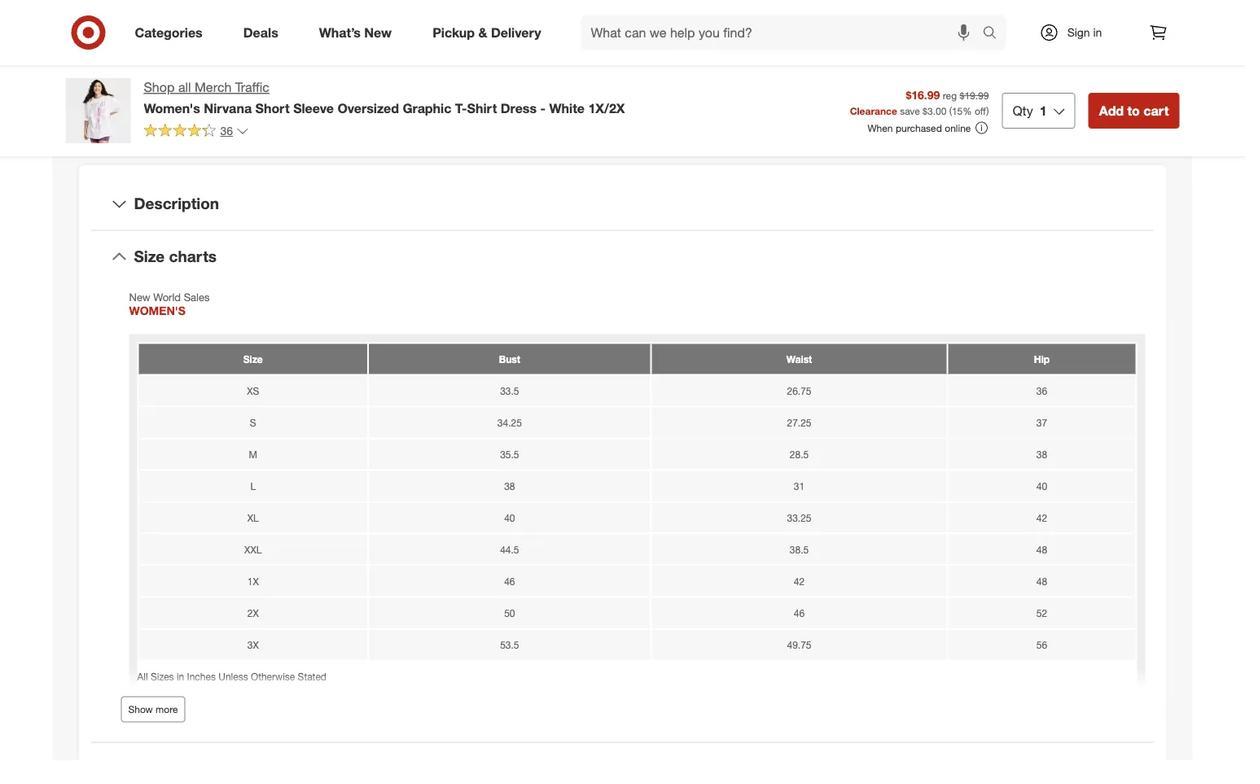 Task type: vqa. For each thing, say whether or not it's contained in the screenshot.
Pickup & Delivery link
yes



Task type: describe. For each thing, give the bounding box(es) containing it.
photo from @j_daniela4, 5 of 9 image
[[341, 0, 603, 41]]

&
[[478, 24, 487, 40]]

add to cart
[[1099, 103, 1169, 118]]

online
[[945, 122, 971, 134]]

charts
[[169, 247, 217, 266]]

clearance
[[850, 105, 897, 117]]

add
[[1099, 103, 1124, 118]]

%
[[963, 105, 972, 117]]

$
[[923, 105, 928, 117]]

oversized
[[337, 100, 399, 116]]

new
[[364, 24, 392, 40]]

what's new
[[319, 24, 392, 40]]

deals
[[243, 24, 278, 40]]

$16.99
[[906, 88, 940, 102]]

search button
[[975, 15, 1014, 54]]

delivery
[[491, 24, 541, 40]]

what's new link
[[305, 15, 412, 50]]

@livinlifewithbritt
[[92, 2, 172, 14]]

-
[[540, 100, 546, 116]]

show more images button
[[268, 54, 401, 90]]

reg
[[943, 89, 957, 101]]

merch
[[195, 79, 232, 95]]

sign in
[[1067, 25, 1102, 39]]

dress
[[501, 100, 537, 116]]

to
[[1128, 103, 1140, 118]]

show for show more
[[128, 704, 153, 716]]

t-
[[455, 100, 467, 116]]

off
[[975, 105, 986, 117]]

show more
[[128, 704, 178, 716]]

women's
[[144, 100, 200, 116]]

show more images
[[278, 64, 390, 79]]

search
[[975, 26, 1014, 42]]

)
[[986, 105, 989, 117]]

size
[[134, 247, 165, 266]]

cart
[[1144, 103, 1169, 118]]

$16.99 reg $19.99 clearance save $ 3.00 ( 15 % off )
[[850, 88, 989, 117]]

qty 1
[[1013, 103, 1047, 118]]

all
[[178, 79, 191, 95]]

short
[[255, 100, 290, 116]]

show for show more images
[[278, 64, 311, 79]]

size charts button
[[92, 231, 1154, 283]]

$19.99
[[960, 89, 989, 101]]

pickup
[[433, 24, 475, 40]]

What can we help you find? suggestions appear below search field
[[581, 15, 987, 50]]

36 link
[[144, 123, 249, 142]]



Task type: locate. For each thing, give the bounding box(es) containing it.
traffic
[[235, 79, 269, 95]]

shirt
[[467, 100, 497, 116]]

1
[[1040, 103, 1047, 118]]

save
[[900, 105, 920, 117]]

graphic
[[403, 100, 452, 116]]

3.00
[[928, 105, 947, 117]]

pickup & delivery link
[[419, 15, 562, 50]]

0 vertical spatial more
[[315, 64, 345, 79]]

categories link
[[121, 15, 223, 50]]

0 vertical spatial show
[[278, 64, 311, 79]]

white
[[549, 100, 585, 116]]

categories
[[135, 24, 203, 40]]

show inside button
[[278, 64, 311, 79]]

deals link
[[229, 15, 299, 50]]

1 horizontal spatial show
[[278, 64, 311, 79]]

in
[[1093, 25, 1102, 39]]

show inside "button"
[[128, 704, 153, 716]]

size charts
[[134, 247, 217, 266]]

1 vertical spatial show
[[128, 704, 153, 716]]

sponsored
[[1131, 60, 1180, 72]]

sleeve
[[293, 100, 334, 116]]

more inside button
[[315, 64, 345, 79]]

when
[[868, 122, 893, 134]]

description button
[[92, 178, 1154, 230]]

0 horizontal spatial more
[[156, 704, 178, 716]]

image of women's nirvana short sleeve oversized graphic t-shirt dress - white 1x/2x image
[[66, 78, 131, 143]]

qty
[[1013, 103, 1033, 118]]

when purchased online
[[868, 122, 971, 134]]

what's
[[319, 24, 361, 40]]

(
[[949, 105, 952, 117]]

15
[[952, 105, 963, 117]]

shop all merch traffic women's nirvana short sleeve oversized graphic t-shirt dress - white 1x/2x
[[144, 79, 625, 116]]

1x/2x
[[588, 100, 625, 116]]

1 horizontal spatial more
[[315, 64, 345, 79]]

1 vertical spatial more
[[156, 704, 178, 716]]

more
[[315, 64, 345, 79], [156, 704, 178, 716]]

images
[[348, 64, 390, 79]]

more for show more
[[156, 704, 178, 716]]

pickup & delivery
[[433, 24, 541, 40]]

advertisement region
[[642, 0, 1180, 59]]

image gallery element
[[66, 0, 603, 90]]

add to cart button
[[1089, 93, 1180, 129]]

36
[[220, 124, 233, 138]]

more inside "button"
[[156, 704, 178, 716]]

show more button
[[121, 697, 185, 723]]

shop
[[144, 79, 175, 95]]

sign
[[1067, 25, 1090, 39]]

nirvana
[[204, 100, 252, 116]]

photo from @livinlifewithbritt, 4 of 9 image
[[66, 0, 328, 41]]

show
[[278, 64, 311, 79], [128, 704, 153, 716]]

description
[[134, 194, 219, 213]]

sign in link
[[1026, 15, 1128, 50]]

0 horizontal spatial show
[[128, 704, 153, 716]]

purchased
[[896, 122, 942, 134]]

more for show more images
[[315, 64, 345, 79]]



